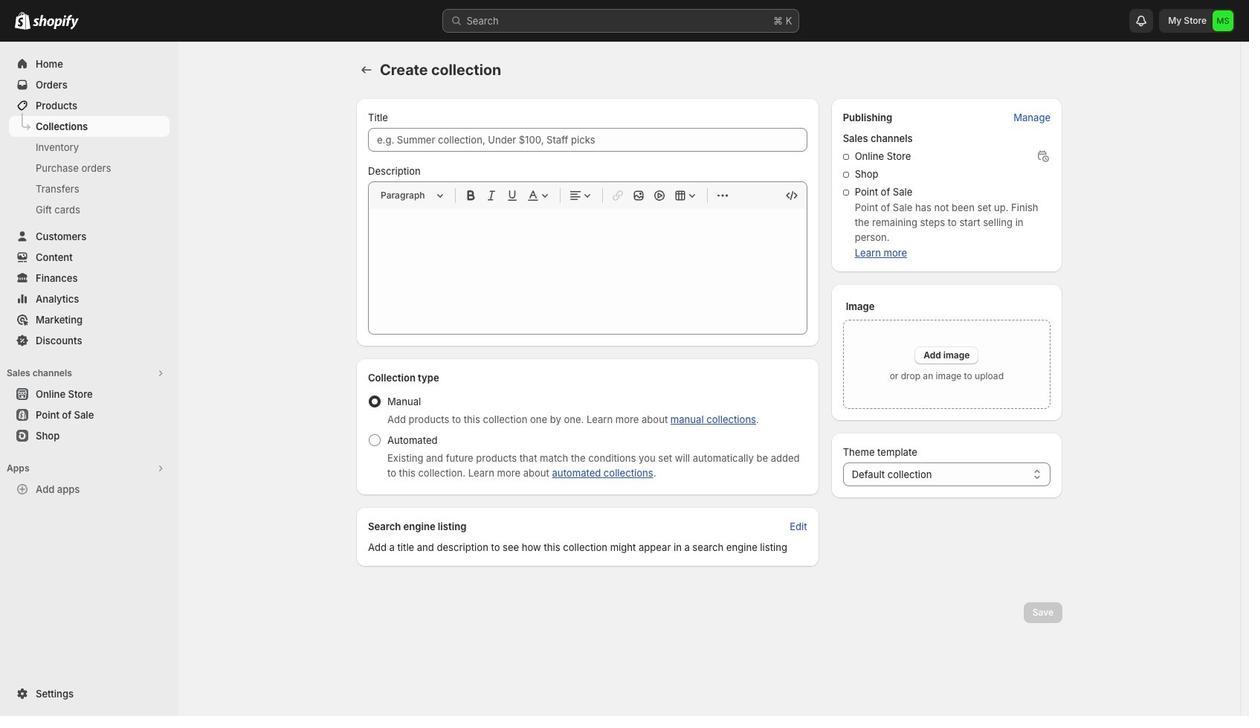 Task type: locate. For each thing, give the bounding box(es) containing it.
shopify image
[[33, 15, 79, 30]]

shopify image
[[15, 12, 30, 30]]

my store image
[[1213, 10, 1234, 31]]



Task type: vqa. For each thing, say whether or not it's contained in the screenshot.
'Pagination' element
no



Task type: describe. For each thing, give the bounding box(es) containing it.
e.g. Summer collection, Under $100, Staff picks text field
[[368, 128, 808, 152]]



